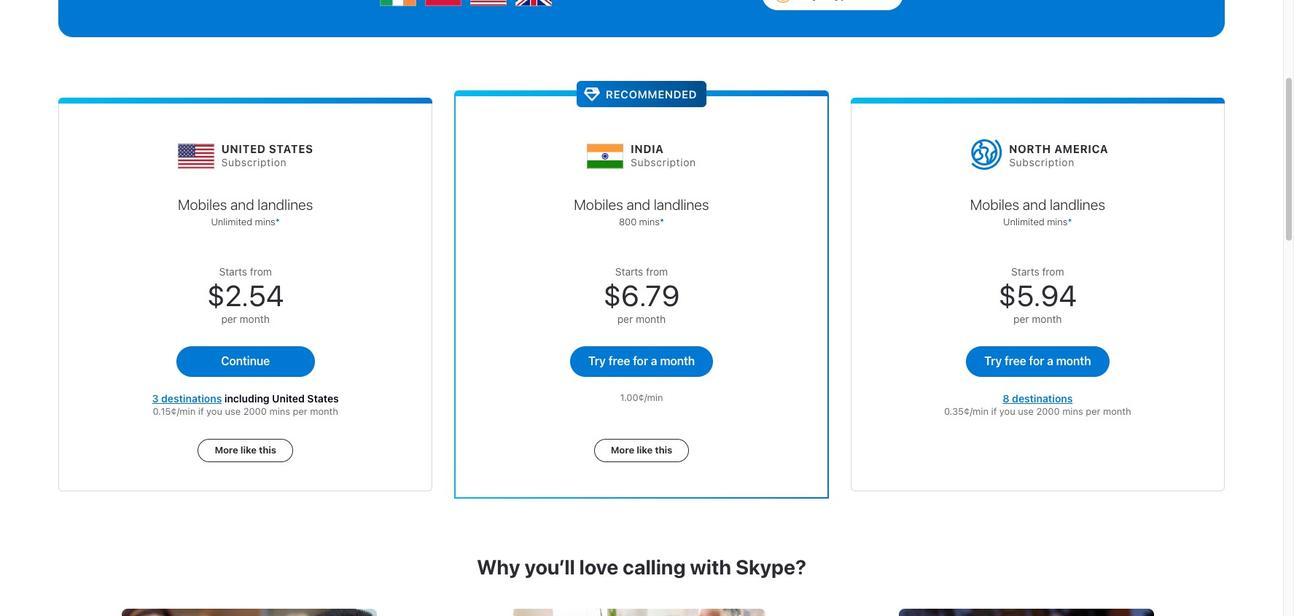 Task type: vqa. For each thing, say whether or not it's contained in the screenshot.
Mobiles and landlines Unlimited mins * associated with $5.94
yes



Task type: describe. For each thing, give the bounding box(es) containing it.
try free for a month for $5.94
[[985, 354, 1091, 368]]

with
[[690, 555, 731, 579]]

$5.94
[[999, 278, 1077, 312]]

states inside the 3 destinations including united states 0.15¢/min if you use 2000 mins per month
[[307, 392, 339, 405]]

more for $6.79
[[611, 444, 635, 456]]

destinations for $2.54
[[161, 392, 222, 405]]

unlimited for $5.94
[[1004, 216, 1045, 228]]

$2.54
[[207, 278, 284, 312]]

2000 inside 8 destinations 0.35¢/min if you use 2000 mins per month
[[1037, 406, 1060, 417]]

* link for $6.79
[[660, 216, 664, 228]]

use inside the 3 destinations including united states 0.15¢/min if you use 2000 mins per month
[[225, 406, 241, 417]]

why you'll love calling with skype?
[[477, 555, 807, 579]]

mins inside 8 destinations 0.35¢/min if you use 2000 mins per month
[[1063, 406, 1084, 417]]

like for $6.79
[[637, 444, 653, 456]]

a for $5.94
[[1047, 354, 1054, 368]]

$6.79
[[604, 278, 680, 312]]

3 destinations button
[[152, 392, 222, 405]]

* link for $2.54
[[276, 216, 280, 228]]

mins for $6.79
[[639, 216, 660, 228]]

mobiles for $2.54
[[178, 196, 227, 213]]

india
[[631, 143, 664, 156]]

continue link
[[176, 346, 315, 377]]

for for $6.79
[[633, 354, 648, 368]]

mins for $2.54
[[255, 216, 276, 228]]

* for $5.94
[[1068, 216, 1072, 228]]

try free for a month link for $5.94
[[966, 346, 1110, 377]]

north
[[1009, 143, 1052, 156]]

more for $2.54
[[215, 444, 238, 456]]

starts for $6.79
[[615, 265, 643, 278]]

per for $5.94
[[1014, 313, 1029, 325]]

use inside 8 destinations 0.35¢/min if you use 2000 mins per month
[[1018, 406, 1034, 417]]

this for $2.54
[[259, 444, 276, 456]]

mins inside the 3 destinations including united states 0.15¢/min if you use 2000 mins per month
[[269, 406, 290, 417]]

2 subscription from the left
[[631, 156, 696, 169]]

continue
[[221, 354, 270, 368]]

subscription for united
[[221, 156, 287, 169]]

800
[[619, 216, 637, 228]]

8 destinations button
[[1003, 392, 1073, 405]]

more like this for $2.54
[[215, 444, 276, 456]]

starts from $2.54 per month
[[207, 265, 284, 325]]

states inside united states subscription
[[269, 143, 313, 156]]

try free for a month for $6.79
[[588, 354, 695, 368]]

free for $6.79
[[609, 354, 630, 368]]

for for $5.94
[[1029, 354, 1045, 368]]

month inside the starts from $6.79 per month
[[636, 313, 666, 325]]

per inside 8 destinations 0.35¢/min if you use 2000 mins per month
[[1086, 406, 1101, 417]]

month inside the 3 destinations including united states 0.15¢/min if you use 2000 mins per month
[[310, 406, 338, 417]]

this for $6.79
[[655, 444, 673, 456]]

* for $6.79
[[660, 216, 664, 228]]

united states subscription
[[221, 143, 313, 169]]

per for $2.54
[[221, 313, 237, 325]]

poland image
[[425, 0, 462, 12]]

and for $6.79
[[627, 196, 651, 213]]

skype?
[[736, 555, 807, 579]]

month inside starts from $5.94 per month
[[1032, 313, 1062, 325]]

try for $6.79
[[588, 354, 606, 368]]

per for $6.79
[[618, 313, 633, 325]]

month inside the starts from $2.54 per month
[[240, 313, 270, 325]]

starts for $5.94
[[1012, 265, 1040, 278]]

united kingdom image
[[516, 0, 552, 12]]

subscription for north
[[1009, 156, 1075, 169]]

more like this button for $6.79
[[594, 439, 689, 462]]

8
[[1003, 392, 1010, 405]]



Task type: locate. For each thing, give the bounding box(es) containing it.
mins down 8 destinations button
[[1063, 406, 1084, 417]]

1 horizontal spatial landlines
[[654, 196, 709, 213]]

for up 1.00¢/min on the bottom of the page
[[633, 354, 648, 368]]

1 2000 from the left
[[243, 406, 267, 417]]

1 for from the left
[[633, 354, 648, 368]]

2 destinations from the left
[[1012, 392, 1073, 405]]

1 horizontal spatial use
[[1018, 406, 1034, 417]]

0 horizontal spatial 2000
[[243, 406, 267, 417]]

0 horizontal spatial * link
[[276, 216, 280, 228]]

if right 0.35¢/min
[[991, 406, 997, 417]]

2 horizontal spatial *
[[1068, 216, 1072, 228]]

free for $5.94
[[1005, 354, 1026, 368]]

1 you from the left
[[206, 406, 222, 417]]

india subscription
[[631, 143, 696, 169]]

more like this down the 3 destinations including united states 0.15¢/min if you use 2000 mins per month
[[215, 444, 276, 456]]

2 horizontal spatial from
[[1042, 265, 1064, 278]]

starts inside starts from $5.94 per month
[[1012, 265, 1040, 278]]

0 horizontal spatial this
[[259, 444, 276, 456]]

landlines down north america subscription
[[1050, 196, 1106, 213]]

1 horizontal spatial try free for a month
[[985, 354, 1091, 368]]

1 mobiles from the left
[[178, 196, 227, 213]]

2 horizontal spatial and
[[1023, 196, 1047, 213]]

a
[[651, 354, 657, 368], [1047, 354, 1054, 368]]

mobiles for $5.94
[[970, 196, 1020, 213]]

landlines
[[258, 196, 313, 213], [654, 196, 709, 213], [1050, 196, 1106, 213]]

0 horizontal spatial and
[[230, 196, 254, 213]]

2 use from the left
[[1018, 406, 1034, 417]]

mobiles and landlines unlimited mins *
[[178, 196, 313, 228], [970, 196, 1106, 228]]

1 horizontal spatial unlimited
[[1004, 216, 1045, 228]]

0.35¢/min
[[944, 406, 989, 417]]

mins down north america subscription
[[1047, 216, 1068, 228]]

1 a from the left
[[651, 354, 657, 368]]

1 horizontal spatial starts
[[615, 265, 643, 278]]

0 horizontal spatial more
[[215, 444, 238, 456]]

* inside mobiles and landlines 800 mins *
[[660, 216, 664, 228]]

more like this down 1.00¢/min on the bottom of the page
[[611, 444, 673, 456]]

this down 1.00¢/min on the bottom of the page
[[655, 444, 673, 456]]

more like this button down the 3 destinations including united states 0.15¢/min if you use 2000 mins per month
[[198, 439, 293, 462]]

for up 8 destinations button
[[1029, 354, 1045, 368]]

try free for a month up 1.00¢/min on the bottom of the page
[[588, 354, 695, 368]]

love
[[579, 555, 619, 579]]

1 horizontal spatial more like this button
[[594, 439, 689, 462]]

3 * link from the left
[[1068, 216, 1072, 228]]

and up 800
[[627, 196, 651, 213]]

more like this button down 1.00¢/min on the bottom of the page
[[594, 439, 689, 462]]

landlines for $6.79
[[654, 196, 709, 213]]

north america subscription
[[1009, 143, 1109, 169]]

0 horizontal spatial free
[[609, 354, 630, 368]]

1 try free for a month link from the left
[[570, 346, 713, 377]]

if inside the 3 destinations including united states 0.15¢/min if you use 2000 mins per month
[[198, 406, 204, 417]]

per inside starts from $5.94 per month
[[1014, 313, 1029, 325]]

2 this from the left
[[655, 444, 673, 456]]

america
[[1055, 143, 1109, 156]]

0 horizontal spatial if
[[198, 406, 204, 417]]

mobiles and landlines 800 mins *
[[574, 196, 709, 228]]

3 and from the left
[[1023, 196, 1047, 213]]

1 horizontal spatial more
[[611, 444, 635, 456]]

you inside 8 destinations 0.35¢/min if you use 2000 mins per month
[[1000, 406, 1016, 417]]

mins for $5.94
[[1047, 216, 1068, 228]]

0 horizontal spatial from
[[250, 265, 272, 278]]

recommended
[[606, 87, 697, 101]]

subscription inside north america subscription
[[1009, 156, 1075, 169]]

and down north america subscription
[[1023, 196, 1047, 213]]

2 more like this button from the left
[[594, 439, 689, 462]]

1 horizontal spatial united
[[272, 392, 305, 405]]

1 horizontal spatial this
[[655, 444, 673, 456]]

2 horizontal spatial subscription
[[1009, 156, 1075, 169]]

0 horizontal spatial for
[[633, 354, 648, 368]]

1 from from the left
[[250, 265, 272, 278]]

mobiles and landlines unlimited mins * for $2.54
[[178, 196, 313, 228]]

1 horizontal spatial more like this
[[611, 444, 673, 456]]

0 horizontal spatial landlines
[[258, 196, 313, 213]]

mins right 800
[[639, 216, 660, 228]]

2 if from the left
[[991, 406, 997, 417]]

0 horizontal spatial subscription
[[221, 156, 287, 169]]

if inside 8 destinations 0.35¢/min if you use 2000 mins per month
[[991, 406, 997, 417]]

* right 800
[[660, 216, 664, 228]]

1 horizontal spatial a
[[1047, 354, 1054, 368]]

like for $2.54
[[241, 444, 257, 456]]

1 horizontal spatial and
[[627, 196, 651, 213]]

2 you from the left
[[1000, 406, 1016, 417]]

2000 inside the 3 destinations including united states 0.15¢/min if you use 2000 mins per month
[[243, 406, 267, 417]]

united states image left united kingdom image
[[470, 0, 507, 12]]

1 horizontal spatial mobiles and landlines unlimited mins *
[[970, 196, 1106, 228]]

1 mobiles and landlines unlimited mins * from the left
[[178, 196, 313, 228]]

and
[[230, 196, 254, 213], [627, 196, 651, 213], [1023, 196, 1047, 213]]

2 from from the left
[[646, 265, 668, 278]]

landlines inside mobiles and landlines 800 mins *
[[654, 196, 709, 213]]

you down 3 destinations button
[[206, 406, 222, 417]]

including
[[225, 392, 270, 405]]

1 unlimited from the left
[[211, 216, 252, 228]]

mobiles
[[178, 196, 227, 213], [574, 196, 623, 213], [970, 196, 1020, 213]]

0 horizontal spatial more like this button
[[198, 439, 293, 462]]

2 and from the left
[[627, 196, 651, 213]]

0 horizontal spatial you
[[206, 406, 222, 417]]

for
[[633, 354, 648, 368], [1029, 354, 1045, 368]]

per inside the 3 destinations including united states 0.15¢/min if you use 2000 mins per month
[[293, 406, 308, 417]]

1 horizontal spatial *
[[660, 216, 664, 228]]

3 mobiles from the left
[[970, 196, 1020, 213]]

* link down north america subscription
[[1068, 216, 1072, 228]]

2000 down including
[[243, 406, 267, 417]]

1 more like this from the left
[[215, 444, 276, 456]]

this down the 3 destinations including united states 0.15¢/min if you use 2000 mins per month
[[259, 444, 276, 456]]

8 destinations 0.35¢/min if you use 2000 mins per month
[[944, 392, 1132, 417]]

try free for a month up 8 destinations button
[[985, 354, 1091, 368]]

and for $5.94
[[1023, 196, 1047, 213]]

1 horizontal spatial * link
[[660, 216, 664, 228]]

1 horizontal spatial for
[[1029, 354, 1045, 368]]

india image
[[587, 131, 624, 175]]

0 vertical spatial states
[[269, 143, 313, 156]]

1 horizontal spatial destinations
[[1012, 392, 1073, 405]]

2000 down 8 destinations button
[[1037, 406, 1060, 417]]

starts inside the starts from $6.79 per month
[[615, 265, 643, 278]]

unlimited for $2.54
[[211, 216, 252, 228]]

like down the 3 destinations including united states 0.15¢/min if you use 2000 mins per month
[[241, 444, 257, 456]]

landlines down united states subscription
[[258, 196, 313, 213]]

mobiles inside mobiles and landlines 800 mins *
[[574, 196, 623, 213]]

subscription inside united states subscription
[[221, 156, 287, 169]]

free up 1.00¢/min on the bottom of the page
[[609, 354, 630, 368]]

from
[[250, 265, 272, 278], [646, 265, 668, 278], [1042, 265, 1064, 278]]

1 horizontal spatial if
[[991, 406, 997, 417]]

2 starts from the left
[[615, 265, 643, 278]]

use down including
[[225, 406, 241, 417]]

you
[[206, 406, 222, 417], [1000, 406, 1016, 417]]

1 like from the left
[[241, 444, 257, 456]]

from for $5.94
[[1042, 265, 1064, 278]]

1 try free for a month from the left
[[588, 354, 695, 368]]

1 use from the left
[[225, 406, 241, 417]]

0 horizontal spatial try free for a month
[[588, 354, 695, 368]]

1 * from the left
[[276, 216, 280, 228]]

united inside united states subscription
[[221, 143, 266, 156]]

1 landlines from the left
[[258, 196, 313, 213]]

per inside the starts from $2.54 per month
[[221, 313, 237, 325]]

try free for a month link up 8 destinations button
[[966, 346, 1110, 377]]

mobiles and landlines unlimited mins * down north america subscription
[[970, 196, 1106, 228]]

like
[[241, 444, 257, 456], [637, 444, 653, 456]]

you'll
[[525, 555, 575, 579]]

and down united states subscription
[[230, 196, 254, 213]]

2 try from the left
[[985, 354, 1002, 368]]

2 more like this from the left
[[611, 444, 673, 456]]

3 from from the left
[[1042, 265, 1064, 278]]

3 starts from the left
[[1012, 265, 1040, 278]]

starts inside the starts from $2.54 per month
[[219, 265, 247, 278]]

free up 8
[[1005, 354, 1026, 368]]

more down 1.00¢/min on the bottom of the page
[[611, 444, 635, 456]]

starts for $2.54
[[219, 265, 247, 278]]

try free for a month link up 1.00¢/min on the bottom of the page
[[570, 346, 713, 377]]

if
[[198, 406, 204, 417], [991, 406, 997, 417]]

mins inside mobiles and landlines 800 mins *
[[639, 216, 660, 228]]

2 try free for a month link from the left
[[966, 346, 1110, 377]]

try
[[588, 354, 606, 368], [985, 354, 1002, 368]]

why
[[477, 555, 520, 579]]

landlines for $2.54
[[258, 196, 313, 213]]

destinations inside the 3 destinations including united states 0.15¢/min if you use 2000 mins per month
[[161, 392, 222, 405]]

if down 3 destinations button
[[198, 406, 204, 417]]

2 for from the left
[[1029, 354, 1045, 368]]

0 horizontal spatial unlimited
[[211, 216, 252, 228]]

from for $6.79
[[646, 265, 668, 278]]

3 landlines from the left
[[1050, 196, 1106, 213]]

0 vertical spatial united
[[221, 143, 266, 156]]

1 horizontal spatial free
[[1005, 354, 1026, 368]]

more
[[215, 444, 238, 456], [611, 444, 635, 456]]

2 horizontal spatial mobiles
[[970, 196, 1020, 213]]

1 horizontal spatial 2000
[[1037, 406, 1060, 417]]

1 horizontal spatial subscription
[[631, 156, 696, 169]]

try free for a month link
[[570, 346, 713, 377], [966, 346, 1110, 377]]

month inside 8 destinations 0.35¢/min if you use 2000 mins per month
[[1103, 406, 1132, 417]]

2 2000 from the left
[[1037, 406, 1060, 417]]

try for $5.94
[[985, 354, 1002, 368]]

destinations right 8
[[1012, 392, 1073, 405]]

this
[[259, 444, 276, 456], [655, 444, 673, 456]]

1 * link from the left
[[276, 216, 280, 228]]

0 horizontal spatial mobiles and landlines unlimited mins *
[[178, 196, 313, 228]]

1 subscription from the left
[[221, 156, 287, 169]]

destinations for $5.94
[[1012, 392, 1073, 405]]

3 * from the left
[[1068, 216, 1072, 228]]

mobiles for $6.79
[[574, 196, 623, 213]]

1 vertical spatial states
[[307, 392, 339, 405]]

landlines for $5.94
[[1050, 196, 1106, 213]]

2 * from the left
[[660, 216, 664, 228]]

subscription
[[221, 156, 287, 169], [631, 156, 696, 169], [1009, 156, 1075, 169]]

mins down united states subscription
[[255, 216, 276, 228]]

1 horizontal spatial from
[[646, 265, 668, 278]]

united states image left united states subscription
[[178, 131, 214, 175]]

a up 1.00¢/min on the bottom of the page
[[651, 354, 657, 368]]

free
[[609, 354, 630, 368], [1005, 354, 1026, 368]]

use down 8 destinations button
[[1018, 406, 1034, 417]]

0 horizontal spatial starts
[[219, 265, 247, 278]]

mins
[[255, 216, 276, 228], [639, 216, 660, 228], [1047, 216, 1068, 228], [269, 406, 290, 417], [1063, 406, 1084, 417]]

1 destinations from the left
[[161, 392, 222, 405]]

calling
[[623, 555, 686, 579]]

use
[[225, 406, 241, 417], [1018, 406, 1034, 417]]

2 free from the left
[[1005, 354, 1026, 368]]

2 horizontal spatial * link
[[1068, 216, 1072, 228]]

mobiles and landlines unlimited mins * down united states subscription
[[178, 196, 313, 228]]

2 mobiles from the left
[[574, 196, 623, 213]]

* down united states subscription
[[276, 216, 280, 228]]

2 more from the left
[[611, 444, 635, 456]]

3 destinations including united states 0.15¢/min if you use 2000 mins per month
[[152, 392, 339, 417]]

0 horizontal spatial a
[[651, 354, 657, 368]]

0.15¢/min
[[153, 406, 196, 417]]

1 horizontal spatial mobiles
[[574, 196, 623, 213]]

0 horizontal spatial *
[[276, 216, 280, 228]]

2 like from the left
[[637, 444, 653, 456]]

* link for $5.94
[[1068, 216, 1072, 228]]

* link
[[276, 216, 280, 228], [660, 216, 664, 228], [1068, 216, 1072, 228]]

0 horizontal spatial use
[[225, 406, 241, 417]]

* down north america subscription
[[1068, 216, 1072, 228]]

2 unlimited from the left
[[1004, 216, 1045, 228]]

states
[[269, 143, 313, 156], [307, 392, 339, 405]]

united inside the 3 destinations including united states 0.15¢/min if you use 2000 mins per month
[[272, 392, 305, 405]]

3
[[152, 392, 159, 405]]

from inside starts from $5.94 per month
[[1042, 265, 1064, 278]]

more like this
[[215, 444, 276, 456], [611, 444, 673, 456]]

from inside the starts from $2.54 per month
[[250, 265, 272, 278]]

* link right 800
[[660, 216, 664, 228]]

3 subscription from the left
[[1009, 156, 1075, 169]]

1 horizontal spatial you
[[1000, 406, 1016, 417]]

destinations
[[161, 392, 222, 405], [1012, 392, 1073, 405]]

* link down united states subscription
[[276, 216, 280, 228]]

you down 8
[[1000, 406, 1016, 417]]

destinations inside 8 destinations 0.35¢/min if you use 2000 mins per month
[[1012, 392, 1073, 405]]

0 horizontal spatial united states image
[[178, 131, 214, 175]]

ireland image
[[380, 0, 416, 12]]

more like this button
[[198, 439, 293, 462], [594, 439, 689, 462]]

1 horizontal spatial try free for a month link
[[966, 346, 1110, 377]]

a for $6.79
[[651, 354, 657, 368]]

and for $2.54
[[230, 196, 254, 213]]

0 horizontal spatial like
[[241, 444, 257, 456]]

landlines down india subscription
[[654, 196, 709, 213]]

starts from $6.79 per month
[[604, 265, 680, 325]]

2 landlines from the left
[[654, 196, 709, 213]]

starts from $5.94 per month
[[999, 265, 1077, 325]]

1 this from the left
[[259, 444, 276, 456]]

starts
[[219, 265, 247, 278], [615, 265, 643, 278], [1012, 265, 1040, 278]]

like down 1.00¢/min on the bottom of the page
[[637, 444, 653, 456]]

1 vertical spatial united states image
[[178, 131, 214, 175]]

you inside the 3 destinations including united states 0.15¢/min if you use 2000 mins per month
[[206, 406, 222, 417]]

month
[[240, 313, 270, 325], [636, 313, 666, 325], [1032, 313, 1062, 325], [660, 354, 695, 368], [1056, 354, 1091, 368], [310, 406, 338, 417], [1103, 406, 1132, 417]]

united states image
[[470, 0, 507, 12], [178, 131, 214, 175]]

mobiles and landlines unlimited mins * for $5.94
[[970, 196, 1106, 228]]

mins down including
[[269, 406, 290, 417]]

1 starts from the left
[[219, 265, 247, 278]]

1 more from the left
[[215, 444, 238, 456]]

*
[[276, 216, 280, 228], [660, 216, 664, 228], [1068, 216, 1072, 228]]

per inside the starts from $6.79 per month
[[618, 313, 633, 325]]

from inside the starts from $6.79 per month
[[646, 265, 668, 278]]

1 free from the left
[[609, 354, 630, 368]]

a up 8 destinations button
[[1047, 354, 1054, 368]]

1 horizontal spatial like
[[637, 444, 653, 456]]

0 vertical spatial united states image
[[470, 0, 507, 12]]

1 vertical spatial united
[[272, 392, 305, 405]]

more like this for $6.79
[[611, 444, 673, 456]]

more like this button for $2.54
[[198, 439, 293, 462]]

* for $2.54
[[276, 216, 280, 228]]

united
[[221, 143, 266, 156], [272, 392, 305, 405]]

2 mobiles and landlines unlimited mins * from the left
[[970, 196, 1106, 228]]

1 more like this button from the left
[[198, 439, 293, 462]]

1 if from the left
[[198, 406, 204, 417]]

0 horizontal spatial destinations
[[161, 392, 222, 405]]

per
[[221, 313, 237, 325], [618, 313, 633, 325], [1014, 313, 1029, 325], [293, 406, 308, 417], [1086, 406, 1101, 417]]

2 horizontal spatial landlines
[[1050, 196, 1106, 213]]

1.00¢/min
[[620, 392, 663, 403]]

0 horizontal spatial mobiles
[[178, 196, 227, 213]]

2 a from the left
[[1047, 354, 1054, 368]]

1 try from the left
[[588, 354, 606, 368]]

and inside mobiles and landlines 800 mins *
[[627, 196, 651, 213]]

1 and from the left
[[230, 196, 254, 213]]

2 try free for a month from the left
[[985, 354, 1091, 368]]

try free for a month link for $6.79
[[570, 346, 713, 377]]

unlimited
[[211, 216, 252, 228], [1004, 216, 1045, 228]]

0 horizontal spatial try free for a month link
[[570, 346, 713, 377]]

1 horizontal spatial united states image
[[470, 0, 507, 12]]

1 horizontal spatial try
[[985, 354, 1002, 368]]

more down the 3 destinations including united states 0.15¢/min if you use 2000 mins per month
[[215, 444, 238, 456]]

2 horizontal spatial starts
[[1012, 265, 1040, 278]]

0 horizontal spatial united
[[221, 143, 266, 156]]

0 horizontal spatial more like this
[[215, 444, 276, 456]]

destinations up 0.15¢/min on the left of page
[[161, 392, 222, 405]]

from for $2.54
[[250, 265, 272, 278]]

try free for a month
[[588, 354, 695, 368], [985, 354, 1091, 368]]

2 * link from the left
[[660, 216, 664, 228]]

0 horizontal spatial try
[[588, 354, 606, 368]]

2000
[[243, 406, 267, 417], [1037, 406, 1060, 417]]



